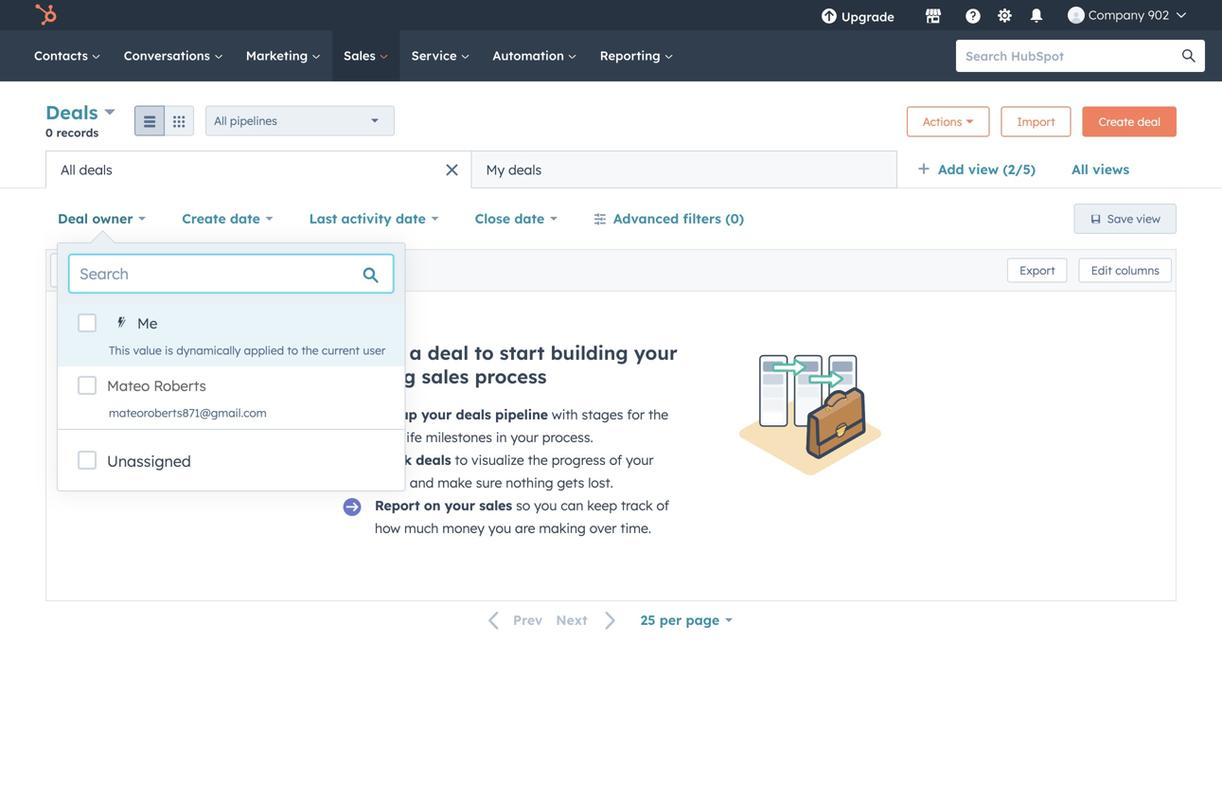 Task type: locate. For each thing, give the bounding box(es) containing it.
up
[[400, 406, 417, 423]]

0 horizontal spatial the
[[302, 343, 319, 357]]

0 horizontal spatial sales
[[375, 474, 406, 491]]

menu containing company 902
[[808, 0, 1200, 30]]

last activity date button
[[297, 200, 451, 238]]

create up views
[[1099, 115, 1135, 129]]

date right close
[[514, 210, 545, 227]]

1 horizontal spatial of
[[657, 497, 670, 514]]

0 vertical spatial the
[[302, 343, 319, 357]]

the left "current"
[[302, 343, 319, 357]]

company 902
[[1089, 7, 1169, 23]]

money
[[442, 520, 485, 536]]

date inside create date popup button
[[230, 210, 260, 227]]

close date
[[475, 210, 545, 227]]

of
[[610, 452, 622, 468], [657, 497, 670, 514]]

sales down track
[[375, 474, 406, 491]]

your down pipeline
[[511, 429, 539, 446]]

create inside popup button
[[182, 210, 226, 227]]

902
[[1148, 7, 1169, 23]]

last
[[309, 210, 337, 227]]

2 horizontal spatial all
[[1072, 161, 1089, 178]]

deal up all views link
[[1138, 115, 1161, 129]]

reporting link
[[589, 30, 685, 81]]

of up lost.
[[610, 452, 622, 468]]

of right track
[[657, 497, 670, 514]]

actions button
[[907, 107, 990, 137]]

you left are
[[488, 520, 511, 536]]

1 vertical spatial deal
[[428, 341, 469, 365]]

deals
[[45, 100, 98, 124]]

you
[[534, 497, 557, 514], [488, 520, 511, 536]]

a
[[410, 341, 422, 365]]

lost.
[[588, 474, 613, 491]]

0 vertical spatial sales
[[422, 365, 469, 388]]

1 horizontal spatial deal
[[1138, 115, 1161, 129]]

marketplaces button
[[914, 0, 953, 30]]

settings link
[[993, 5, 1017, 25]]

upgrade image
[[821, 9, 838, 26]]

edit columns
[[1091, 263, 1160, 277]]

track
[[621, 497, 653, 514]]

deals up and
[[416, 452, 451, 468]]

progress
[[552, 452, 606, 468]]

3 date from the left
[[514, 210, 545, 227]]

date right activity
[[396, 210, 426, 227]]

view inside "button"
[[1137, 212, 1161, 226]]

the inside "with stages for the real-life milestones in your process."
[[649, 406, 669, 423]]

2 vertical spatial create
[[341, 341, 404, 365]]

1 vertical spatial sales
[[375, 474, 406, 491]]

deals inside all deals button
[[79, 161, 112, 178]]

with stages for the real-life milestones in your process.
[[375, 406, 669, 446]]

to left start at top left
[[475, 341, 494, 365]]

import
[[1017, 115, 1055, 129]]

sales down sure
[[479, 497, 512, 514]]

create for create a deal to start building your winning sales process
[[341, 341, 404, 365]]

1 horizontal spatial to
[[455, 452, 468, 468]]

0 vertical spatial deal
[[1138, 115, 1161, 129]]

to down milestones
[[455, 452, 468, 468]]

2 horizontal spatial date
[[514, 210, 545, 227]]

all inside button
[[61, 161, 75, 178]]

pipelines
[[230, 114, 277, 128]]

save view
[[1107, 212, 1161, 226]]

0 horizontal spatial you
[[488, 520, 511, 536]]

date inside close date popup button
[[514, 210, 545, 227]]

create up search search box
[[182, 210, 226, 227]]

2 horizontal spatial to
[[475, 341, 494, 365]]

25 per page
[[641, 612, 720, 628]]

make
[[438, 474, 472, 491]]

1 horizontal spatial view
[[1137, 212, 1161, 226]]

1 horizontal spatial create
[[341, 341, 404, 365]]

the inside list box
[[302, 343, 319, 357]]

save view button
[[1074, 204, 1177, 234]]

create deal
[[1099, 115, 1161, 129]]

next
[[556, 612, 588, 628]]

search image
[[1183, 49, 1196, 62]]

1 horizontal spatial all
[[214, 114, 227, 128]]

your up track
[[626, 452, 654, 468]]

of inside to visualize the progress of your sales and make sure nothing gets lost.
[[610, 452, 622, 468]]

keep
[[587, 497, 617, 514]]

current
[[322, 343, 360, 357]]

2 horizontal spatial create
[[1099, 115, 1135, 129]]

deals up milestones
[[456, 406, 491, 423]]

close
[[475, 210, 510, 227]]

list box containing me
[[58, 304, 405, 429]]

sales
[[344, 48, 379, 63]]

0 horizontal spatial date
[[230, 210, 260, 227]]

view
[[969, 161, 999, 178], [1137, 212, 1161, 226]]

0 horizontal spatial deal
[[428, 341, 469, 365]]

visualize
[[472, 452, 524, 468]]

service
[[412, 48, 461, 63]]

0 horizontal spatial all
[[61, 161, 75, 178]]

menu
[[808, 0, 1200, 30]]

sales
[[422, 365, 469, 388], [375, 474, 406, 491], [479, 497, 512, 514]]

the right for
[[649, 406, 669, 423]]

hubspot link
[[23, 4, 71, 27]]

last activity date
[[309, 210, 426, 227]]

add
[[938, 161, 965, 178]]

date for create date
[[230, 210, 260, 227]]

date down all deals button
[[230, 210, 260, 227]]

prev button
[[477, 608, 550, 633]]

(0)
[[726, 210, 744, 227]]

this value is dynamically applied to the current user
[[109, 343, 386, 357]]

0 horizontal spatial create
[[182, 210, 226, 227]]

view for add
[[969, 161, 999, 178]]

2 vertical spatial the
[[528, 452, 548, 468]]

1 horizontal spatial you
[[534, 497, 557, 514]]

0 vertical spatial of
[[610, 452, 622, 468]]

create inside button
[[1099, 115, 1135, 129]]

view right save
[[1137, 212, 1161, 226]]

views
[[1093, 161, 1130, 178]]

applied
[[244, 343, 284, 357]]

0 horizontal spatial view
[[969, 161, 999, 178]]

deals banner
[[45, 98, 1177, 151]]

to inside list box
[[287, 343, 298, 357]]

date for close date
[[514, 210, 545, 227]]

advanced filters (0)
[[614, 210, 744, 227]]

view inside popup button
[[969, 161, 999, 178]]

view for save
[[1137, 212, 1161, 226]]

2 vertical spatial sales
[[479, 497, 512, 514]]

to right applied in the top left of the page
[[287, 343, 298, 357]]

create date
[[182, 210, 260, 227]]

to inside the create a deal to start building your winning sales process
[[475, 341, 494, 365]]

all left views
[[1072, 161, 1089, 178]]

1 vertical spatial view
[[1137, 212, 1161, 226]]

1 vertical spatial of
[[657, 497, 670, 514]]

deal
[[1138, 115, 1161, 129], [428, 341, 469, 365]]

Search name or description search field
[[50, 253, 274, 287]]

nothing
[[506, 474, 554, 491]]

menu item
[[908, 0, 912, 30]]

0 horizontal spatial of
[[610, 452, 622, 468]]

all for all pipelines
[[214, 114, 227, 128]]

this
[[109, 343, 130, 357]]

marketing
[[246, 48, 312, 63]]

deals right my
[[509, 161, 542, 178]]

you right "so"
[[534, 497, 557, 514]]

set up your deals pipeline
[[375, 406, 548, 423]]

deals down records
[[79, 161, 112, 178]]

making
[[539, 520, 586, 536]]

start
[[500, 341, 545, 365]]

deals for all deals
[[79, 161, 112, 178]]

deal
[[58, 210, 88, 227]]

all left pipelines
[[214, 114, 227, 128]]

date
[[230, 210, 260, 227], [396, 210, 426, 227], [514, 210, 545, 227]]

sales link
[[332, 30, 400, 81]]

0 vertical spatial create
[[1099, 115, 1135, 129]]

2 horizontal spatial the
[[649, 406, 669, 423]]

the
[[302, 343, 319, 357], [649, 406, 669, 423], [528, 452, 548, 468]]

your up money
[[445, 497, 475, 514]]

deals inside my deals button
[[509, 161, 542, 178]]

group
[[135, 106, 194, 136]]

deals for my deals
[[509, 161, 542, 178]]

to inside to visualize the progress of your sales and make sure nothing gets lost.
[[455, 452, 468, 468]]

create inside the create a deal to start building your winning sales process
[[341, 341, 404, 365]]

list box
[[58, 304, 405, 429]]

Search HubSpot search field
[[956, 40, 1188, 72]]

deals for track deals
[[416, 452, 451, 468]]

0 horizontal spatial to
[[287, 343, 298, 357]]

1 vertical spatial the
[[649, 406, 669, 423]]

life
[[403, 429, 422, 446]]

hubspot image
[[34, 4, 57, 27]]

2 date from the left
[[396, 210, 426, 227]]

all deals
[[61, 161, 112, 178]]

the up "nothing"
[[528, 452, 548, 468]]

1 vertical spatial create
[[182, 210, 226, 227]]

your right up
[[421, 406, 452, 423]]

1 horizontal spatial the
[[528, 452, 548, 468]]

0 records
[[45, 125, 99, 140]]

all
[[214, 114, 227, 128], [1072, 161, 1089, 178], [61, 161, 75, 178]]

winning
[[341, 365, 416, 388]]

create date button
[[170, 200, 286, 238]]

export button
[[1008, 258, 1068, 283]]

0 vertical spatial view
[[969, 161, 999, 178]]

sales up set up your deals pipeline
[[422, 365, 469, 388]]

settings image
[[997, 8, 1014, 25]]

create left a
[[341, 341, 404, 365]]

1 date from the left
[[230, 210, 260, 227]]

your
[[634, 341, 678, 365], [421, 406, 452, 423], [511, 429, 539, 446], [626, 452, 654, 468], [445, 497, 475, 514]]

much
[[404, 520, 439, 536]]

your up for
[[634, 341, 678, 365]]

is
[[165, 343, 173, 357]]

1 horizontal spatial date
[[396, 210, 426, 227]]

1 horizontal spatial sales
[[422, 365, 469, 388]]

all for all views
[[1072, 161, 1089, 178]]

all down the 0 records
[[61, 161, 75, 178]]

view right add
[[969, 161, 999, 178]]

all inside popup button
[[214, 114, 227, 128]]

with
[[552, 406, 578, 423]]

automation
[[493, 48, 568, 63]]

deal right a
[[428, 341, 469, 365]]

25 per page button
[[628, 601, 745, 639]]



Task type: describe. For each thing, give the bounding box(es) containing it.
activity
[[341, 210, 392, 227]]

edit columns button
[[1079, 258, 1172, 283]]

add view (2/5)
[[938, 161, 1036, 178]]

to visualize the progress of your sales and make sure nothing gets lost.
[[375, 452, 654, 491]]

user
[[363, 343, 386, 357]]

are
[[515, 520, 535, 536]]

all views
[[1072, 161, 1130, 178]]

can
[[561, 497, 584, 514]]

marketing link
[[235, 30, 332, 81]]

mateo
[[107, 377, 150, 395]]

2 horizontal spatial sales
[[479, 497, 512, 514]]

marketplaces image
[[925, 9, 942, 26]]

sure
[[476, 474, 502, 491]]

import button
[[1001, 107, 1072, 137]]

automation link
[[481, 30, 589, 81]]

notifications image
[[1028, 9, 1045, 26]]

1 vertical spatial you
[[488, 520, 511, 536]]

conversations link
[[112, 30, 235, 81]]

close date button
[[463, 200, 570, 238]]

create deal button
[[1083, 107, 1177, 137]]

so
[[516, 497, 531, 514]]

milestones
[[426, 429, 492, 446]]

me
[[137, 314, 157, 332]]

my
[[486, 161, 505, 178]]

next button
[[550, 608, 628, 633]]

my deals
[[486, 161, 542, 178]]

process.
[[542, 429, 593, 446]]

group inside "deals" banner
[[135, 106, 194, 136]]

gets
[[557, 474, 585, 491]]

contacts link
[[23, 30, 112, 81]]

all deals button
[[45, 151, 472, 188]]

prev
[[513, 612, 543, 628]]

all for all deals
[[61, 161, 75, 178]]

your inside the create a deal to start building your winning sales process
[[634, 341, 678, 365]]

export
[[1020, 263, 1055, 277]]

help image
[[965, 9, 982, 26]]

edit
[[1091, 263, 1112, 277]]

company 902 button
[[1057, 0, 1198, 30]]

on
[[424, 497, 441, 514]]

track deals
[[375, 452, 451, 468]]

create for create date
[[182, 210, 226, 227]]

deal owner
[[58, 210, 133, 227]]

Search search field
[[69, 255, 393, 293]]

(2/5)
[[1003, 161, 1036, 178]]

mateo roberts image
[[1068, 7, 1085, 24]]

actions
[[923, 115, 963, 129]]

sales inside to visualize the progress of your sales and make sure nothing gets lost.
[[375, 474, 406, 491]]

deal owner button
[[45, 200, 158, 238]]

building
[[551, 341, 628, 365]]

0 vertical spatial you
[[534, 497, 557, 514]]

in
[[496, 429, 507, 446]]

deal inside the create a deal to start building your winning sales process
[[428, 341, 469, 365]]

all pipelines
[[214, 114, 277, 128]]

0
[[45, 125, 53, 140]]

page
[[686, 612, 720, 628]]

stages
[[582, 406, 623, 423]]

help button
[[957, 0, 989, 30]]

create for create deal
[[1099, 115, 1135, 129]]

search button
[[1173, 40, 1205, 72]]

deals button
[[45, 98, 116, 126]]

dynamically
[[176, 343, 241, 357]]

date inside last activity date popup button
[[396, 210, 426, 227]]

filters
[[683, 210, 721, 227]]

deal inside button
[[1138, 115, 1161, 129]]

time.
[[621, 520, 651, 536]]

advanced
[[614, 210, 679, 227]]

mateoroberts871@gmail.com
[[109, 406, 267, 420]]

roberts
[[154, 377, 206, 395]]

create a deal to start building your winning sales process
[[341, 341, 678, 388]]

per
[[660, 612, 682, 628]]

pagination navigation
[[477, 608, 628, 633]]

so you can keep track of how much money you are making over time.
[[375, 497, 670, 536]]

real-
[[375, 429, 404, 446]]

records
[[56, 125, 99, 140]]

pipeline
[[495, 406, 548, 423]]

advanced filters (0) button
[[581, 200, 757, 238]]

process
[[475, 365, 547, 388]]

value
[[133, 343, 162, 357]]

unassigned
[[107, 452, 191, 471]]

your inside to visualize the progress of your sales and make sure nothing gets lost.
[[626, 452, 654, 468]]

your inside "with stages for the real-life milestones in your process."
[[511, 429, 539, 446]]

company
[[1089, 7, 1145, 23]]

my deals button
[[472, 151, 898, 188]]

all views link
[[1060, 151, 1142, 188]]

the inside to visualize the progress of your sales and make sure nothing gets lost.
[[528, 452, 548, 468]]

set
[[375, 406, 396, 423]]

of inside so you can keep track of how much money you are making over time.
[[657, 497, 670, 514]]

sales inside the create a deal to start building your winning sales process
[[422, 365, 469, 388]]



Task type: vqa. For each thing, say whether or not it's contained in the screenshot.
25 per page popup button
yes



